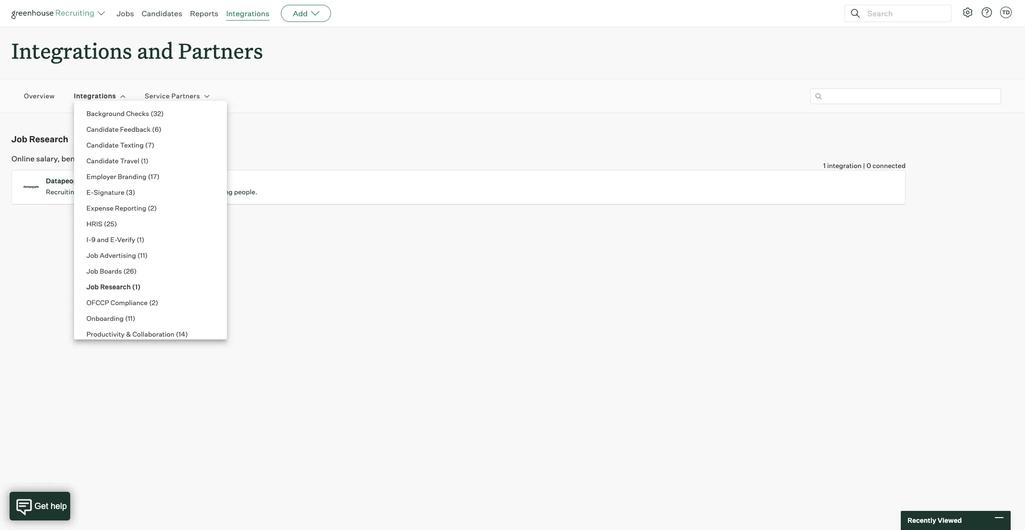 Task type: describe. For each thing, give the bounding box(es) containing it.
ofccp
[[86, 299, 109, 307]]

hris
[[86, 220, 103, 228]]

who
[[186, 188, 199, 196]]

job advertising ( 11 )
[[86, 251, 148, 259]]

add
[[293, 9, 308, 18]]

job for job advertising ( 11 )
[[86, 251, 98, 259]]

datapeople recruiting and language analytics for people who love hiring people.
[[46, 177, 257, 196]]

i-9 and e-verify ( 1 )
[[86, 236, 144, 244]]

jobs link
[[117, 9, 134, 18]]

) for e-signature ( 3 )
[[133, 188, 135, 196]]

recruiting
[[46, 188, 78, 196]]

) for employer branding ( 17 )
[[157, 172, 160, 181]]

overview
[[24, 92, 55, 100]]

boards
[[100, 267, 122, 275]]

productivity & collaboration ( 14 )
[[86, 330, 188, 338]]

candidate for candidate travel ( 1 )
[[86, 157, 119, 165]]

( up &
[[125, 314, 128, 323]]

( for compliance
[[149, 299, 152, 307]]

32
[[153, 109, 161, 118]]

integrations for integrations and partners
[[11, 36, 132, 65]]

) right collaboration
[[185, 330, 188, 338]]

( for research
[[132, 283, 135, 291]]

td button
[[1001, 7, 1012, 18]]

td button
[[999, 5, 1014, 20]]

texting
[[120, 141, 144, 149]]

0 horizontal spatial 11
[[128, 314, 133, 323]]

travel
[[120, 157, 139, 165]]

) for job advertising ( 11 )
[[145, 251, 148, 259]]

for
[[153, 188, 162, 196]]

( for signature
[[126, 188, 129, 196]]

candidate for candidate feedback ( 6 )
[[86, 125, 119, 133]]

benefits
[[61, 154, 90, 164]]

job research ( 1 )
[[86, 283, 141, 291]]

candidates link
[[142, 9, 182, 18]]

recently viewed
[[908, 517, 962, 525]]

and down candidates link
[[137, 36, 173, 65]]

verify
[[117, 236, 135, 244]]

and up 'employer'
[[92, 154, 105, 164]]

) for background checks ( 32 )
[[161, 109, 164, 118]]

job for job research ( 1 )
[[86, 283, 99, 291]]

1 right travel
[[143, 157, 146, 165]]

advertising
[[100, 251, 136, 259]]

reports
[[190, 9, 219, 18]]

17
[[151, 172, 157, 181]]

candidate feedback ( 6 )
[[86, 125, 162, 133]]

and right 9 at top left
[[97, 236, 109, 244]]

salary,
[[36, 154, 60, 164]]

2 for expense reporting ( 2 )
[[150, 204, 154, 212]]

hiring
[[214, 188, 233, 196]]

love
[[200, 188, 213, 196]]

td
[[1002, 9, 1010, 16]]

compensation
[[107, 154, 158, 164]]

viewed
[[938, 517, 962, 525]]

26
[[126, 267, 134, 275]]

integrations for the leftmost the integrations link
[[74, 92, 116, 100]]

) right verify
[[142, 236, 144, 244]]

service partners
[[145, 92, 200, 100]]

3
[[129, 188, 133, 196]]

people.
[[234, 188, 257, 196]]

checks
[[126, 109, 149, 118]]

overview link
[[24, 91, 55, 101]]

0 vertical spatial partners
[[178, 36, 263, 65]]

employer branding ( 17 )
[[86, 172, 160, 181]]

9
[[91, 236, 96, 244]]

( for boards
[[123, 267, 126, 275]]

0
[[867, 162, 871, 170]]

1 vertical spatial e-
[[110, 236, 117, 244]]

0 vertical spatial e-
[[86, 188, 94, 196]]

compliance
[[111, 299, 148, 307]]

0 horizontal spatial integrations link
[[74, 91, 116, 101]]

( right hris
[[104, 220, 107, 228]]

) up i-9 and e-verify ( 1 ) on the top left
[[114, 220, 117, 228]]

analytics
[[124, 188, 152, 196]]

integration
[[827, 162, 862, 170]]

) for job boards ( 26 )
[[134, 267, 137, 275]]

1 left integration
[[824, 162, 826, 170]]

candidates
[[142, 9, 182, 18]]



Task type: vqa. For each thing, say whether or not it's contained in the screenshot.
EXPENSE
yes



Task type: locate. For each thing, give the bounding box(es) containing it.
( for travel
[[141, 157, 143, 165]]

( for feedback
[[152, 125, 155, 133]]

6
[[155, 125, 159, 133]]

11
[[140, 251, 145, 259], [128, 314, 133, 323]]

feedback
[[120, 125, 151, 133]]

0 vertical spatial integrations
[[226, 9, 270, 18]]

research
[[29, 134, 68, 144], [100, 283, 131, 291]]

candidate for candidate texting ( 7 )
[[86, 141, 119, 149]]

2 candidate from the top
[[86, 141, 119, 149]]

1 horizontal spatial integrations link
[[226, 9, 270, 18]]

( down 26
[[132, 283, 135, 291]]

research up salary,
[[29, 134, 68, 144]]

) for candidate texting ( 7 )
[[152, 141, 155, 149]]

background
[[86, 109, 125, 118]]

2 vertical spatial integrations
[[74, 92, 116, 100]]

1
[[143, 157, 146, 165], [824, 162, 826, 170], [139, 236, 142, 244], [135, 283, 138, 291]]

) down advertising
[[134, 267, 137, 275]]

job up ofccp on the left bottom
[[86, 283, 99, 291]]

) right advertising
[[145, 251, 148, 259]]

menu containing background checks
[[74, 101, 221, 520]]

(
[[151, 109, 153, 118], [152, 125, 155, 133], [145, 141, 148, 149], [141, 157, 143, 165], [148, 172, 151, 181], [126, 188, 129, 196], [148, 204, 150, 212], [104, 220, 107, 228], [137, 236, 139, 244], [138, 251, 140, 259], [123, 267, 126, 275], [132, 283, 135, 291], [149, 299, 152, 307], [125, 314, 128, 323], [176, 330, 179, 338]]

)
[[161, 109, 164, 118], [159, 125, 162, 133], [152, 141, 155, 149], [146, 157, 148, 165], [157, 172, 160, 181], [133, 188, 135, 196], [154, 204, 157, 212], [114, 220, 117, 228], [142, 236, 144, 244], [145, 251, 148, 259], [134, 267, 137, 275], [138, 283, 141, 291], [156, 299, 158, 307], [133, 314, 135, 323], [185, 330, 188, 338]]

candidate down background
[[86, 125, 119, 133]]

1 up compliance
[[135, 283, 138, 291]]

( for advertising
[[138, 251, 140, 259]]

0 vertical spatial 11
[[140, 251, 145, 259]]

0 vertical spatial 2
[[150, 204, 154, 212]]

online salary, benefits and compensation information.
[[11, 154, 203, 164]]

( right reporting
[[148, 204, 150, 212]]

and inside datapeople recruiting and language analytics for people who love hiring people.
[[80, 188, 92, 196]]

productivity
[[86, 330, 125, 338]]

1 vertical spatial integrations link
[[74, 91, 116, 101]]

integrations
[[226, 9, 270, 18], [11, 36, 132, 65], [74, 92, 116, 100]]

( for branding
[[148, 172, 151, 181]]

add button
[[281, 5, 331, 22]]

jobs
[[117, 9, 134, 18]]

( right branding
[[148, 172, 151, 181]]

and up expense
[[80, 188, 92, 196]]

11 down compliance
[[128, 314, 133, 323]]

greenhouse recruiting image
[[11, 8, 97, 19]]

partners
[[178, 36, 263, 65], [171, 92, 200, 100]]

onboarding
[[86, 314, 124, 323]]

job for job research
[[11, 134, 27, 144]]

2 right compliance
[[152, 299, 156, 307]]

candidate up online salary, benefits and compensation information.
[[86, 141, 119, 149]]

branding
[[118, 172, 147, 181]]

job down 9 at top left
[[86, 251, 98, 259]]

e- down 25
[[110, 236, 117, 244]]

integrations right reports
[[226, 9, 270, 18]]

25
[[107, 220, 114, 228]]

onboarding ( 11 )
[[86, 314, 135, 323]]

) for job research ( 1 )
[[138, 283, 141, 291]]

3 candidate from the top
[[86, 157, 119, 165]]

information.
[[160, 154, 203, 164]]

datapeople
[[46, 177, 83, 185]]

candidate
[[86, 125, 119, 133], [86, 141, 119, 149], [86, 157, 119, 165]]

14
[[179, 330, 185, 338]]

None text field
[[810, 88, 1002, 104]]

( for reporting
[[148, 204, 150, 212]]

i-
[[86, 236, 91, 244]]

integrations link right reports
[[226, 9, 270, 18]]

2 vertical spatial candidate
[[86, 157, 119, 165]]

service partners link
[[145, 91, 200, 101]]

integrations and partners
[[11, 36, 263, 65]]

recently
[[908, 517, 937, 525]]

) right texting
[[152, 141, 155, 149]]

integrations link
[[226, 9, 270, 18], [74, 91, 116, 101]]

|
[[863, 162, 865, 170]]

integrations for the rightmost the integrations link
[[226, 9, 270, 18]]

) down service
[[161, 109, 164, 118]]

candidate up 'employer'
[[86, 157, 119, 165]]

integrations up background
[[74, 92, 116, 100]]

service
[[145, 92, 170, 100]]

job up online
[[11, 134, 27, 144]]

research for job research
[[29, 134, 68, 144]]

research down job boards ( 26 )
[[100, 283, 131, 291]]

menu
[[74, 101, 221, 520]]

reporting
[[115, 204, 146, 212]]

) down for
[[154, 204, 157, 212]]

&
[[126, 330, 131, 338]]

( right 'boards'
[[123, 267, 126, 275]]

job for job boards ( 26 )
[[86, 267, 98, 275]]

1 horizontal spatial 11
[[140, 251, 145, 259]]

1 integration | 0 connected
[[824, 162, 906, 170]]

( right compliance
[[149, 299, 152, 307]]

0 vertical spatial candidate
[[86, 125, 119, 133]]

partners right service
[[171, 92, 200, 100]]

( down 32
[[152, 125, 155, 133]]

job research
[[11, 134, 68, 144]]

candidate texting ( 7 )
[[86, 141, 155, 149]]

0 vertical spatial integrations link
[[226, 9, 270, 18]]

1 horizontal spatial research
[[100, 283, 131, 291]]

1 vertical spatial 2
[[152, 299, 156, 307]]

partners inside "service partners" link
[[171, 92, 200, 100]]

reports link
[[190, 9, 219, 18]]

) right compliance
[[156, 299, 158, 307]]

0 horizontal spatial e-
[[86, 188, 94, 196]]

0 horizontal spatial research
[[29, 134, 68, 144]]

1 horizontal spatial e-
[[110, 236, 117, 244]]

7
[[148, 141, 152, 149]]

Search text field
[[865, 6, 943, 20]]

collaboration
[[132, 330, 175, 338]]

( right texting
[[145, 141, 148, 149]]

) for ofccp compliance ( 2 )
[[156, 299, 158, 307]]

) down 7 at the left top
[[146, 157, 148, 165]]

0 vertical spatial research
[[29, 134, 68, 144]]

( right collaboration
[[176, 330, 179, 338]]

1 vertical spatial partners
[[171, 92, 200, 100]]

) for expense reporting ( 2 )
[[154, 204, 157, 212]]

e- up expense
[[86, 188, 94, 196]]

job left 'boards'
[[86, 267, 98, 275]]

) up the productivity & collaboration ( 14 )
[[133, 314, 135, 323]]

and
[[137, 36, 173, 65], [92, 154, 105, 164], [80, 188, 92, 196], [97, 236, 109, 244]]

( for checks
[[151, 109, 153, 118]]

2 for ofccp compliance ( 2 )
[[152, 299, 156, 307]]

( right verify
[[137, 236, 139, 244]]

( right advertising
[[138, 251, 140, 259]]

) for candidate travel ( 1 )
[[146, 157, 148, 165]]

1 vertical spatial candidate
[[86, 141, 119, 149]]

1 vertical spatial integrations
[[11, 36, 132, 65]]

2 down for
[[150, 204, 154, 212]]

1 right verify
[[139, 236, 142, 244]]

integrations down greenhouse recruiting image
[[11, 36, 132, 65]]

background checks ( 32 )
[[86, 109, 164, 118]]

people
[[163, 188, 184, 196]]

job
[[11, 134, 27, 144], [86, 251, 98, 259], [86, 267, 98, 275], [86, 283, 99, 291]]

( right checks
[[151, 109, 153, 118]]

partners down reports
[[178, 36, 263, 65]]

1 vertical spatial 11
[[128, 314, 133, 323]]

hris ( 25 )
[[86, 220, 117, 228]]

) for candidate feedback ( 6 )
[[159, 125, 162, 133]]

) down 32
[[159, 125, 162, 133]]

expense
[[86, 204, 114, 212]]

integrations link up background
[[74, 91, 116, 101]]

) down branding
[[133, 188, 135, 196]]

job boards ( 26 )
[[86, 267, 137, 275]]

e-
[[86, 188, 94, 196], [110, 236, 117, 244]]

( up reporting
[[126, 188, 129, 196]]

( for texting
[[145, 141, 148, 149]]

ofccp compliance ( 2 )
[[86, 299, 158, 307]]

online
[[11, 154, 35, 164]]

connected
[[873, 162, 906, 170]]

candidate travel ( 1 )
[[86, 157, 148, 165]]

research for job research ( 1 )
[[100, 283, 131, 291]]

e-signature ( 3 )
[[86, 188, 135, 196]]

2
[[150, 204, 154, 212], [152, 299, 156, 307]]

employer
[[86, 172, 116, 181]]

11 right advertising
[[140, 251, 145, 259]]

configure image
[[962, 7, 974, 18]]

expense reporting ( 2 )
[[86, 204, 157, 212]]

1 vertical spatial research
[[100, 283, 131, 291]]

) up for
[[157, 172, 160, 181]]

) up compliance
[[138, 283, 141, 291]]

signature
[[94, 188, 124, 196]]

language
[[93, 188, 122, 196]]

( right travel
[[141, 157, 143, 165]]

1 candidate from the top
[[86, 125, 119, 133]]



